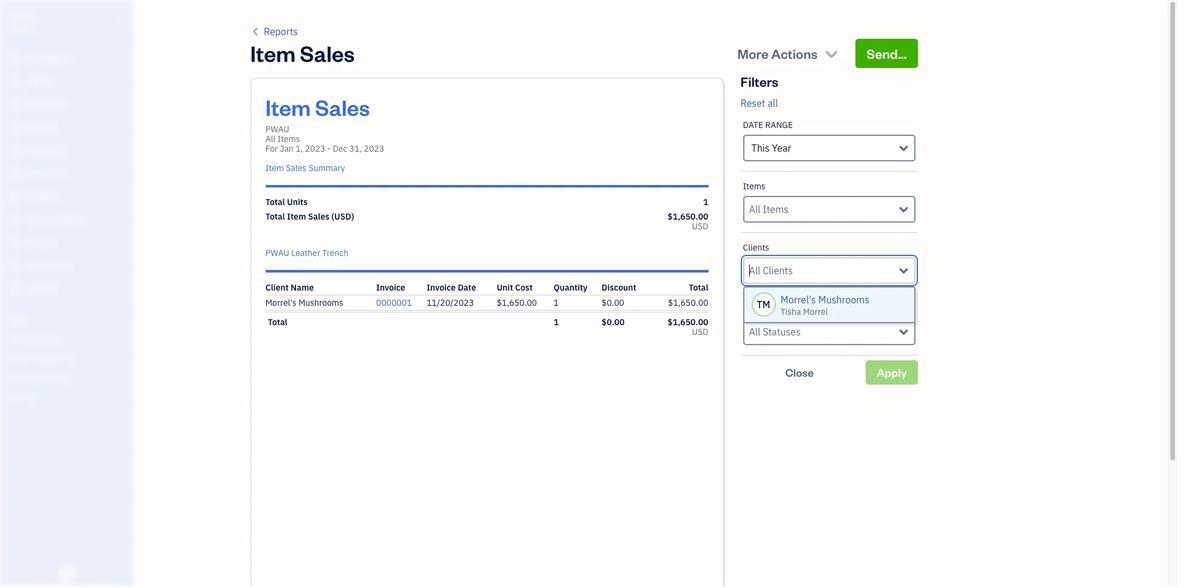 Task type: describe. For each thing, give the bounding box(es) containing it.
-
[[328, 143, 331, 154]]

clients
[[744, 242, 770, 253]]

item sales
[[250, 39, 355, 67]]

discount
[[602, 282, 637, 293]]

dec
[[333, 143, 348, 154]]

invoice for invoice date
[[427, 282, 456, 293]]

item for item sales pwau all items for jan 1, 2023 - dec 31, 2023
[[266, 93, 311, 121]]

All Items search field
[[750, 202, 900, 217]]

tm
[[757, 299, 771, 311]]

sales for item sales
[[300, 39, 355, 67]]

freshbooks image
[[57, 567, 77, 582]]

$0.00 for morrel's mushrooms
[[602, 298, 625, 308]]

2 $1,650.00 usd from the top
[[668, 317, 709, 338]]

11/20/2023
[[427, 298, 474, 308]]

sales for item sales summary
[[286, 163, 307, 174]]

pwau inside item sales pwau all items for jan 1, 2023 - dec 31, 2023
[[266, 124, 289, 135]]

chevronleft image
[[250, 24, 262, 39]]

close
[[786, 366, 814, 380]]

timer image
[[8, 214, 22, 226]]

more
[[738, 45, 769, 62]]

invoice for invoice
[[376, 282, 406, 293]]

date
[[744, 120, 764, 131]]

dashboard image
[[8, 53, 22, 65]]

main element
[[0, 0, 164, 587]]

item for item sales
[[250, 39, 296, 67]]

invoice for invoice status
[[744, 304, 772, 315]]

chart image
[[8, 260, 22, 273]]

trench
[[322, 248, 349, 259]]

bank connections image
[[9, 373, 130, 383]]

all
[[266, 134, 276, 145]]

$0.00 for total
[[602, 317, 625, 328]]

estimate image
[[8, 99, 22, 111]]

year
[[773, 142, 792, 154]]

reset all
[[741, 97, 779, 109]]

actions
[[772, 45, 818, 62]]

jan
[[280, 143, 294, 154]]

client name
[[266, 282, 314, 293]]

morrel's for morrel's mushrooms tisha morrel
[[781, 294, 817, 306]]

date range element
[[741, 111, 918, 172]]

1 for total
[[554, 317, 559, 328]]

invoice status
[[744, 304, 798, 315]]

summary
[[309, 163, 345, 174]]

item sales pwau all items for jan 1, 2023 - dec 31, 2023
[[266, 93, 385, 154]]

send… button
[[856, 39, 918, 68]]

(
[[332, 211, 335, 222]]

date
[[458, 282, 477, 293]]

for
[[266, 143, 278, 154]]

pwau for owner
[[10, 11, 38, 23]]

money image
[[8, 237, 22, 250]]

)
[[352, 211, 354, 222]]

settings image
[[9, 392, 130, 402]]

item for item sales summary
[[266, 163, 284, 174]]

0000001 link
[[376, 298, 412, 308]]

total units
[[266, 197, 308, 208]]

more actions
[[738, 45, 818, 62]]

1 for morrel's mushrooms
[[554, 298, 559, 308]]

quantity
[[554, 282, 588, 293]]



Task type: locate. For each thing, give the bounding box(es) containing it.
morrel's down the client
[[266, 298, 297, 308]]

list box
[[745, 288, 915, 322]]

2023 left -
[[305, 143, 326, 154]]

report image
[[8, 284, 22, 296]]

2 vertical spatial 1
[[554, 317, 559, 328]]

0 horizontal spatial morrel's
[[266, 298, 297, 308]]

1 vertical spatial $1,650.00 usd
[[668, 317, 709, 338]]

invoice date
[[427, 282, 477, 293]]

sales right reports "button"
[[300, 39, 355, 67]]

pwau
[[10, 11, 38, 23], [266, 124, 289, 135], [266, 248, 289, 259]]

invoice left status
[[744, 304, 772, 315]]

pwau for leather
[[266, 248, 289, 259]]

Date Range field
[[744, 135, 916, 162]]

team members image
[[9, 334, 130, 344]]

unit
[[497, 282, 513, 293]]

1 horizontal spatial 2023
[[364, 143, 385, 154]]

morrel's inside morrel's mushrooms tisha morrel
[[781, 294, 817, 306]]

reports
[[264, 26, 298, 38]]

1 horizontal spatial mushrooms
[[819, 294, 870, 306]]

mushrooms for morrel's mushrooms
[[299, 298, 344, 308]]

filters
[[741, 73, 779, 90]]

mushrooms
[[819, 294, 870, 306], [299, 298, 344, 308]]

items element
[[741, 172, 918, 233]]

1 2023 from the left
[[305, 143, 326, 154]]

invoice up 11/20/2023 at the left bottom
[[427, 282, 456, 293]]

items right all
[[278, 134, 300, 145]]

sales
[[300, 39, 355, 67], [315, 93, 370, 121], [286, 163, 307, 174], [308, 211, 330, 222]]

0 horizontal spatial items
[[278, 134, 300, 145]]

All Clients search field
[[750, 264, 900, 278]]

mushrooms inside morrel's mushrooms tisha morrel
[[819, 294, 870, 306]]

sales for item sales pwau all items for jan 1, 2023 - dec 31, 2023
[[315, 93, 370, 121]]

total
[[266, 197, 285, 208], [266, 211, 285, 222], [689, 282, 709, 293], [268, 317, 288, 328]]

item up all
[[266, 93, 311, 121]]

morrel
[[804, 307, 829, 318]]

1 horizontal spatial invoice
[[427, 282, 456, 293]]

1 vertical spatial 1
[[554, 298, 559, 308]]

0 horizontal spatial invoice
[[376, 282, 406, 293]]

0 vertical spatial 1
[[704, 197, 709, 208]]

payment image
[[8, 145, 22, 157]]

pwau owner
[[10, 11, 38, 33]]

owner
[[10, 24, 32, 33]]

this year
[[752, 142, 792, 154]]

close button
[[741, 361, 859, 385]]

mushrooms up morrel
[[819, 294, 870, 306]]

1,
[[296, 143, 303, 154]]

sales inside item sales pwau all items for jan 1, 2023 - dec 31, 2023
[[315, 93, 370, 121]]

2023 right 31,
[[364, 143, 385, 154]]

this
[[752, 142, 770, 154]]

client image
[[8, 76, 22, 88]]

items down this at the top of page
[[744, 181, 766, 192]]

morrel's for morrel's mushrooms
[[266, 298, 297, 308]]

unit cost
[[497, 282, 533, 293]]

1
[[704, 197, 709, 208], [554, 298, 559, 308], [554, 317, 559, 328]]

mushrooms for morrel's mushrooms tisha morrel
[[819, 294, 870, 306]]

$1,650.00
[[668, 211, 709, 222], [497, 298, 537, 308], [669, 298, 709, 308], [668, 317, 709, 328]]

item down units
[[287, 211, 306, 222]]

all
[[768, 97, 779, 109]]

pwau up the owner
[[10, 11, 38, 23]]

sales down 1,
[[286, 163, 307, 174]]

item down the for
[[266, 163, 284, 174]]

invoice
[[376, 282, 406, 293], [427, 282, 456, 293], [744, 304, 772, 315]]

1 vertical spatial pwau
[[266, 124, 289, 135]]

sales left (
[[308, 211, 330, 222]]

mushrooms down name
[[299, 298, 344, 308]]

list box containing morrel's mushrooms
[[745, 288, 915, 322]]

reset
[[741, 97, 766, 109]]

more actions button
[[727, 39, 852, 68]]

cost
[[515, 282, 533, 293]]

1 horizontal spatial morrel's
[[781, 294, 817, 306]]

pwau left leather
[[266, 248, 289, 259]]

item
[[250, 39, 296, 67], [266, 93, 311, 121], [266, 163, 284, 174], [287, 211, 306, 222]]

31,
[[350, 143, 362, 154]]

name
[[291, 282, 314, 293]]

list box inside clients element
[[745, 288, 915, 322]]

pwau up the for
[[266, 124, 289, 135]]

0000001
[[376, 298, 412, 308]]

clients element
[[741, 233, 918, 324]]

invoice up 0000001
[[376, 282, 406, 293]]

leather
[[291, 248, 320, 259]]

status
[[774, 304, 798, 315]]

pwau inside main element
[[10, 11, 38, 23]]

1 $0.00 from the top
[[602, 298, 625, 308]]

2 2023 from the left
[[364, 143, 385, 154]]

invoice status element
[[741, 294, 918, 356]]

expense image
[[8, 168, 22, 180]]

tisha
[[781, 307, 802, 318]]

client
[[266, 282, 289, 293]]

1 $1,650.00 usd from the top
[[668, 211, 709, 232]]

morrel's mushrooms
[[266, 298, 344, 308]]

$1,650.00 usd
[[668, 211, 709, 232], [668, 317, 709, 338]]

units
[[287, 197, 308, 208]]

send…
[[867, 45, 907, 62]]

0 vertical spatial $1,650.00 usd
[[668, 211, 709, 232]]

pwau leather trench
[[266, 248, 349, 259]]

reset all button
[[741, 96, 779, 111]]

0 vertical spatial $0.00
[[602, 298, 625, 308]]

1 vertical spatial items
[[744, 181, 766, 192]]

All Statuses search field
[[750, 325, 900, 339]]

morrel's
[[781, 294, 817, 306], [266, 298, 297, 308]]

morrel's mushrooms tisha morrel
[[781, 294, 870, 318]]

2 vertical spatial pwau
[[266, 248, 289, 259]]

project image
[[8, 191, 22, 203]]

item inside item sales pwau all items for jan 1, 2023 - dec 31, 2023
[[266, 93, 311, 121]]

total item sales ( usd )
[[266, 211, 354, 222]]

0 vertical spatial items
[[278, 134, 300, 145]]

apps image
[[9, 315, 130, 324]]

2 horizontal spatial invoice
[[744, 304, 772, 315]]

sales up dec
[[315, 93, 370, 121]]

items and services image
[[9, 353, 130, 363]]

0 vertical spatial pwau
[[10, 11, 38, 23]]

1 horizontal spatial items
[[744, 181, 766, 192]]

items inside item sales pwau all items for jan 1, 2023 - dec 31, 2023
[[278, 134, 300, 145]]

date range
[[744, 120, 794, 131]]

morrel's up tisha
[[781, 294, 817, 306]]

invoice image
[[8, 122, 22, 134]]

items
[[278, 134, 300, 145], [744, 181, 766, 192]]

item down reports
[[250, 39, 296, 67]]

2 $0.00 from the top
[[602, 317, 625, 328]]

2023
[[305, 143, 326, 154], [364, 143, 385, 154]]

0 horizontal spatial 2023
[[305, 143, 326, 154]]

1 vertical spatial $0.00
[[602, 317, 625, 328]]

item sales summary
[[266, 163, 345, 174]]

0 horizontal spatial mushrooms
[[299, 298, 344, 308]]

chevrondown image
[[824, 45, 841, 62]]

$0.00
[[602, 298, 625, 308], [602, 317, 625, 328]]

usd
[[335, 211, 352, 222], [693, 221, 709, 232], [693, 327, 709, 338]]

reports button
[[250, 24, 298, 39]]

range
[[766, 120, 794, 131]]



Task type: vqa. For each thing, say whether or not it's contained in the screenshot.
the rightmost Flat
no



